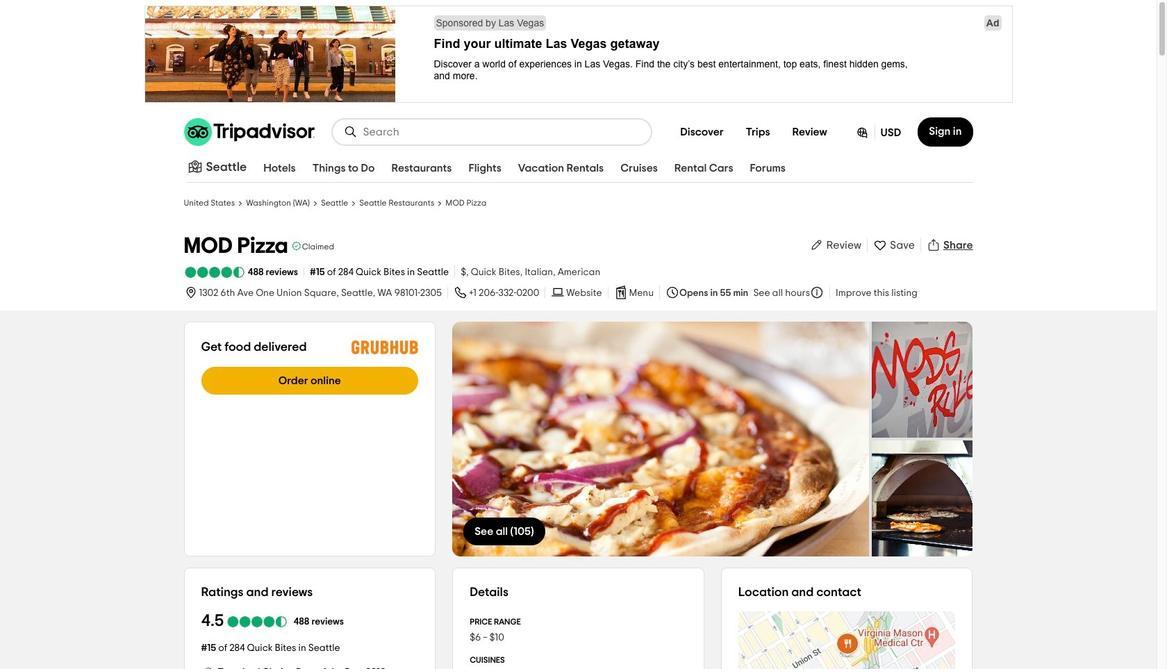Task type: vqa. For each thing, say whether or not it's contained in the screenshot.
MAP SHOWING THE LOCATION OF THE RESTAURANT Image
yes



Task type: describe. For each thing, give the bounding box(es) containing it.
tripadvisor image
[[184, 118, 314, 146]]

map showing the location of the restaurant image
[[739, 612, 956, 669]]

search image
[[344, 125, 358, 139]]



Task type: locate. For each thing, give the bounding box(es) containing it.
see all photos image
[[453, 322, 870, 557], [872, 322, 973, 438], [872, 441, 973, 557]]

None search field
[[333, 120, 651, 145]]

Search search field
[[363, 126, 640, 138]]

tab list
[[167, 153, 957, 185]]

advertisement element
[[0, 6, 1157, 106]]



